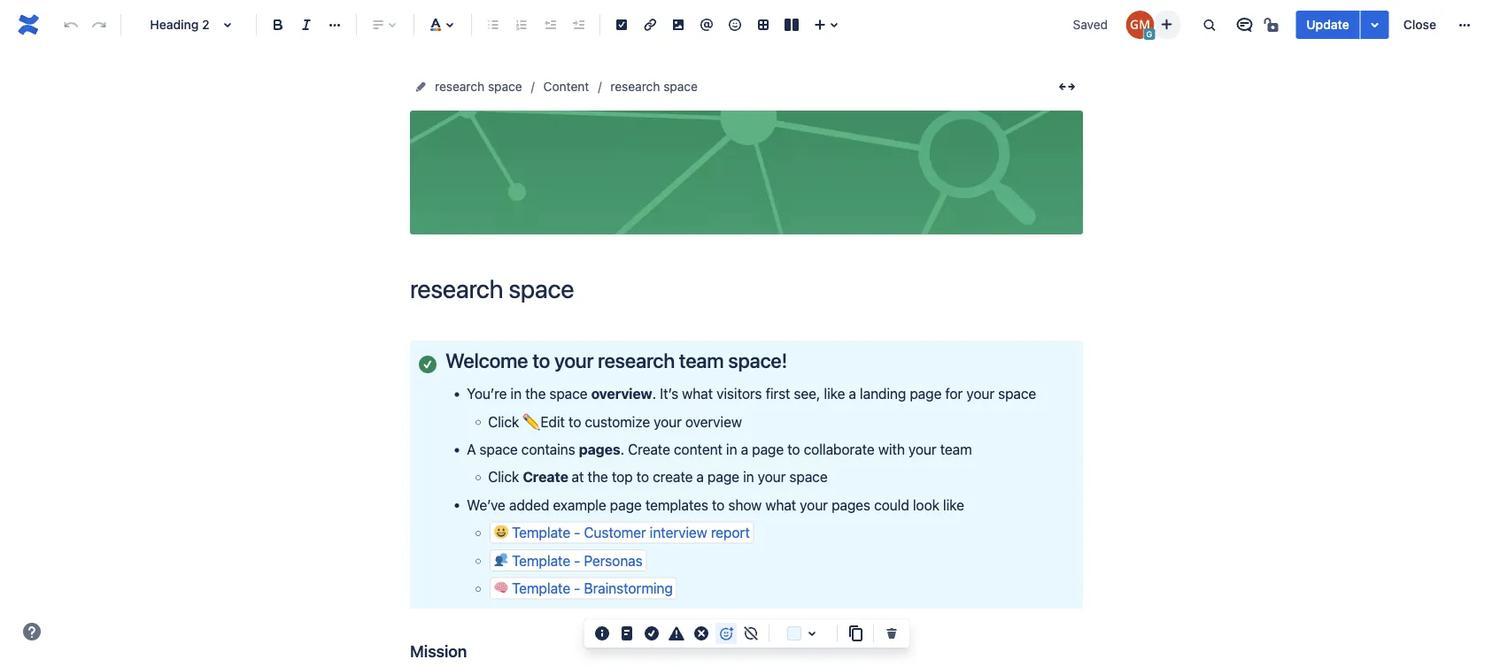 Task type: locate. For each thing, give the bounding box(es) containing it.
what right the show in the bottom of the page
[[766, 497, 797, 514]]

example
[[553, 497, 607, 514]]

. up top
[[621, 441, 624, 458]]

update inside dropdown button
[[688, 180, 728, 194]]

page
[[910, 386, 942, 403], [752, 441, 784, 458], [708, 469, 740, 486], [610, 497, 642, 514]]

research space link down link image
[[611, 76, 698, 97]]

research space down link image
[[611, 79, 698, 94]]

your
[[555, 349, 594, 373], [967, 386, 995, 403], [654, 414, 682, 430], [909, 441, 937, 458], [758, 469, 786, 486], [800, 497, 828, 514]]

1 vertical spatial the
[[588, 469, 608, 486]]

like right look
[[943, 497, 965, 514]]

update header image button
[[682, 151, 811, 195]]

mention image
[[696, 14, 718, 35]]

we've added example page templates to show what your pages could look like
[[467, 497, 965, 514]]

what right it's
[[682, 386, 713, 403]]

to left collaborate
[[788, 441, 800, 458]]

a
[[849, 386, 856, 403], [741, 441, 749, 458], [697, 469, 704, 486]]

in up the show in the bottom of the page
[[743, 469, 754, 486]]

create
[[653, 469, 693, 486]]

0 horizontal spatial overview
[[591, 386, 653, 403]]

:brain: image
[[494, 581, 509, 595]]

in right the content
[[726, 441, 737, 458]]

update left adjust update settings icon on the right of page
[[1307, 17, 1350, 32]]

0 vertical spatial .
[[653, 386, 656, 403]]

update left "header"
[[688, 180, 728, 194]]

template for template - brainstorming
[[512, 581, 571, 597]]

add image, video, or file image
[[668, 14, 689, 35]]

1 vertical spatial a
[[741, 441, 749, 458]]

template inside button
[[512, 553, 571, 570]]

0 horizontal spatial research space
[[435, 79, 522, 94]]

your up the show in the bottom of the page
[[758, 469, 786, 486]]

pages down 'click ✏️ edit to customize your overview'
[[579, 441, 621, 458]]

a right the content
[[741, 441, 749, 458]]

1 vertical spatial overview
[[686, 414, 742, 430]]

confluence image
[[14, 11, 43, 39], [14, 11, 43, 39]]

2 click from the top
[[488, 469, 519, 486]]

could
[[874, 497, 910, 514]]

0 horizontal spatial like
[[824, 386, 845, 403]]

research up it's
[[598, 349, 675, 373]]

1 template from the top
[[512, 525, 571, 542]]

research right 'move this page' image
[[435, 79, 485, 94]]

pages left could
[[832, 497, 871, 514]]

template - personas button
[[490, 550, 647, 572]]

your right for
[[967, 386, 995, 403]]

help image
[[21, 622, 43, 643]]

space down collaborate
[[790, 469, 828, 486]]

1 horizontal spatial .
[[653, 386, 656, 403]]

1 horizontal spatial pages
[[832, 497, 871, 514]]

1 vertical spatial template
[[512, 553, 571, 570]]

research
[[435, 79, 485, 94], [611, 79, 660, 94], [598, 349, 675, 373]]

3 template from the top
[[512, 581, 571, 597]]

the
[[525, 386, 546, 403], [588, 469, 608, 486]]

heading
[[150, 17, 199, 32]]

create
[[628, 441, 670, 458], [523, 469, 569, 486]]

1 vertical spatial -
[[574, 553, 581, 570]]

0 vertical spatial update
[[1307, 17, 1350, 32]]

close button
[[1393, 11, 1447, 39]]

to
[[533, 349, 550, 373], [569, 414, 581, 430], [788, 441, 800, 458], [637, 469, 649, 486], [712, 497, 725, 514]]

see,
[[794, 386, 821, 403]]

indent tab image
[[568, 14, 589, 35]]

with
[[879, 441, 905, 458]]

- inside button
[[574, 553, 581, 570]]

- up template - personas
[[574, 525, 581, 542]]

background color image
[[802, 624, 823, 645]]

template down added
[[512, 525, 571, 542]]

update
[[1307, 17, 1350, 32], [688, 180, 728, 194]]

0 vertical spatial template
[[512, 525, 571, 542]]

0 horizontal spatial pages
[[579, 441, 621, 458]]

0 horizontal spatial research space link
[[435, 76, 522, 97]]

click for click ✏️ edit to customize your overview
[[488, 414, 519, 430]]

overview
[[591, 386, 653, 403], [686, 414, 742, 430]]

page down top
[[610, 497, 642, 514]]

2 vertical spatial template
[[512, 581, 571, 597]]

page down a space contains pages . create content in a page to collaborate with your team
[[708, 469, 740, 486]]

team up visitors
[[679, 349, 724, 373]]

-
[[574, 525, 581, 542], [574, 553, 581, 570], [574, 581, 581, 597]]

your down it's
[[654, 414, 682, 430]]

.
[[653, 386, 656, 403], [621, 441, 624, 458]]

2 template from the top
[[512, 553, 571, 570]]

0 vertical spatial the
[[525, 386, 546, 403]]

update inside button
[[1307, 17, 1350, 32]]

overview up a space contains pages . create content in a page to collaborate with your team
[[686, 414, 742, 430]]

giulia masi image
[[1126, 11, 1155, 39]]

team down for
[[941, 441, 972, 458]]

1 vertical spatial what
[[766, 497, 797, 514]]

Give this page a title text field
[[410, 275, 1083, 304]]

click for click create at the top to create a page in your space
[[488, 469, 519, 486]]

comment icon image
[[1234, 14, 1256, 35]]

adjust update settings image
[[1365, 14, 1386, 35]]

create down contains
[[523, 469, 569, 486]]

research space link right 'move this page' image
[[435, 76, 522, 97]]

outdent ⇧tab image
[[539, 14, 561, 35]]

collaborate
[[804, 441, 875, 458]]

a right create
[[697, 469, 704, 486]]

template - customer interview report button
[[490, 522, 755, 544]]

- up template - brainstorming button
[[574, 553, 581, 570]]

1 horizontal spatial the
[[588, 469, 608, 486]]

0 vertical spatial what
[[682, 386, 713, 403]]

0 horizontal spatial update
[[688, 180, 728, 194]]

1 horizontal spatial a
[[741, 441, 749, 458]]

like
[[824, 386, 845, 403], [943, 497, 965, 514]]

your up edit
[[555, 349, 594, 373]]

create up click create at the top to create a page in your space
[[628, 441, 670, 458]]

you're in the space overview . it's what visitors first see, like a landing page for your space
[[467, 386, 1037, 403]]

overview up customize
[[591, 386, 653, 403]]

in right you're
[[511, 386, 522, 403]]

1 vertical spatial click
[[488, 469, 519, 486]]

error image
[[691, 624, 712, 645]]

show
[[729, 497, 762, 514]]

pages
[[579, 441, 621, 458], [832, 497, 871, 514]]

like right see,
[[824, 386, 845, 403]]

space
[[488, 79, 522, 94], [664, 79, 698, 94], [550, 386, 588, 403], [998, 386, 1037, 403], [480, 441, 518, 458], [790, 469, 828, 486]]

:check_mark: image
[[419, 356, 437, 374], [419, 356, 437, 374]]

1 horizontal spatial team
[[941, 441, 972, 458]]

top
[[612, 469, 633, 486]]

mission
[[410, 642, 467, 661]]

Main content area, start typing to enter text. text field
[[410, 341, 1083, 668]]

2 vertical spatial in
[[743, 469, 754, 486]]

1 vertical spatial create
[[523, 469, 569, 486]]

a space contains pages . create content in a page to collaborate with your team
[[467, 441, 972, 458]]

1 horizontal spatial in
[[726, 441, 737, 458]]

template down template - personas button
[[512, 581, 571, 597]]

update button
[[1296, 11, 1360, 39]]

research space
[[435, 79, 522, 94], [611, 79, 698, 94]]

table image
[[753, 14, 774, 35]]

a left landing on the right bottom of page
[[849, 386, 856, 403]]

0 vertical spatial in
[[511, 386, 522, 403]]

heading 2 button
[[128, 5, 249, 44]]

0 vertical spatial create
[[628, 441, 670, 458]]

what for visitors
[[682, 386, 713, 403]]

0 vertical spatial a
[[849, 386, 856, 403]]

0 horizontal spatial team
[[679, 349, 724, 373]]

- for personas
[[574, 553, 581, 570]]

click left ✏️
[[488, 414, 519, 430]]

template right :busts_in_silhouette: image
[[512, 553, 571, 570]]

more image
[[1455, 14, 1476, 35]]

2 vertical spatial a
[[697, 469, 704, 486]]

for
[[946, 386, 963, 403]]

click
[[488, 414, 519, 430], [488, 469, 519, 486]]

click up we've
[[488, 469, 519, 486]]

1 vertical spatial pages
[[832, 497, 871, 514]]

update header image
[[688, 180, 806, 194]]

click ✏️ edit to customize your overview
[[488, 414, 742, 430]]

2 - from the top
[[574, 553, 581, 570]]

template
[[512, 525, 571, 542], [512, 553, 571, 570], [512, 581, 571, 597]]

:busts_in_silhouette: image
[[494, 553, 509, 567]]

✏️
[[523, 414, 537, 430]]

1 horizontal spatial update
[[1307, 17, 1350, 32]]

to right welcome
[[533, 349, 550, 373]]

- down template - personas
[[574, 581, 581, 597]]

team
[[679, 349, 724, 373], [941, 441, 972, 458]]

0 vertical spatial -
[[574, 525, 581, 542]]

at
[[572, 469, 584, 486]]

1 horizontal spatial like
[[943, 497, 965, 514]]

the up ✏️
[[525, 386, 546, 403]]

1 horizontal spatial create
[[628, 441, 670, 458]]

1 horizontal spatial research space link
[[611, 76, 698, 97]]

content
[[544, 79, 589, 94]]

0 horizontal spatial what
[[682, 386, 713, 403]]

0 horizontal spatial the
[[525, 386, 546, 403]]

. left it's
[[653, 386, 656, 403]]

template - brainstorming button
[[490, 578, 677, 600]]

0 vertical spatial click
[[488, 414, 519, 430]]

research space right 'move this page' image
[[435, 79, 522, 94]]

1 click from the top
[[488, 414, 519, 430]]

1 horizontal spatial research space
[[611, 79, 698, 94]]

2 horizontal spatial in
[[743, 469, 754, 486]]

1 research space link from the left
[[435, 76, 522, 97]]

in
[[511, 386, 522, 403], [726, 441, 737, 458], [743, 469, 754, 486]]

what
[[682, 386, 713, 403], [766, 497, 797, 514]]

:grinning: image
[[494, 525, 509, 540]]

redo ⌘⇧z image
[[89, 14, 110, 35]]

0 horizontal spatial .
[[621, 441, 624, 458]]

2 vertical spatial -
[[574, 581, 581, 597]]

header
[[731, 180, 769, 194]]

warning image
[[666, 624, 687, 645]]

to right edit
[[569, 414, 581, 430]]

research space link
[[435, 76, 522, 97], [611, 76, 698, 97]]

3 - from the top
[[574, 581, 581, 597]]

1 vertical spatial update
[[688, 180, 728, 194]]

1 - from the top
[[574, 525, 581, 542]]

to left the show in the bottom of the page
[[712, 497, 725, 514]]

bullet list ⌘⇧8 image
[[483, 14, 504, 35]]

1 horizontal spatial what
[[766, 497, 797, 514]]

the right at
[[588, 469, 608, 486]]

2 horizontal spatial a
[[849, 386, 856, 403]]

customize
[[585, 414, 650, 430]]



Task type: describe. For each thing, give the bounding box(es) containing it.
space up edit
[[550, 386, 588, 403]]

move this page image
[[414, 80, 428, 94]]

0 vertical spatial like
[[824, 386, 845, 403]]

landing
[[860, 386, 906, 403]]

space right a
[[480, 441, 518, 458]]

added
[[509, 497, 550, 514]]

1 horizontal spatial overview
[[686, 414, 742, 430]]

0 horizontal spatial a
[[697, 469, 704, 486]]

make page full-width image
[[1057, 76, 1078, 97]]

0 horizontal spatial in
[[511, 386, 522, 403]]

to right top
[[637, 469, 649, 486]]

link image
[[640, 14, 661, 35]]

invite to edit image
[[1156, 14, 1178, 35]]

update for update
[[1307, 17, 1350, 32]]

numbered list ⌘⇧7 image
[[511, 14, 532, 35]]

brainstorming
[[584, 581, 673, 597]]

italic ⌘i image
[[296, 14, 317, 35]]

space left 'content'
[[488, 79, 522, 94]]

1 vertical spatial .
[[621, 441, 624, 458]]

saved
[[1073, 17, 1108, 32]]

:brain: image
[[494, 581, 509, 595]]

space down add image, video, or file
[[664, 79, 698, 94]]

research inside main content area, start typing to enter text. text box
[[598, 349, 675, 373]]

remove emoji image
[[741, 624, 762, 645]]

emoji image
[[725, 14, 746, 35]]

research down action item "image"
[[611, 79, 660, 94]]

you're
[[467, 386, 507, 403]]

template - personas
[[512, 553, 643, 570]]

what for your
[[766, 497, 797, 514]]

layouts image
[[781, 14, 803, 35]]

2
[[202, 17, 210, 32]]

space!
[[728, 349, 788, 373]]

- for brainstorming
[[574, 581, 581, 597]]

no restrictions image
[[1263, 14, 1284, 35]]

bold ⌘b image
[[268, 14, 289, 35]]

image
[[773, 180, 806, 194]]

click create at the top to create a page in your space
[[488, 469, 828, 486]]

1 vertical spatial team
[[941, 441, 972, 458]]

2 research space link from the left
[[611, 76, 698, 97]]

0 horizontal spatial create
[[523, 469, 569, 486]]

find and replace image
[[1199, 14, 1220, 35]]

templates
[[646, 497, 709, 514]]

0 vertical spatial pages
[[579, 441, 621, 458]]

welcome to your research team space!
[[446, 349, 788, 373]]

more formatting image
[[324, 14, 345, 35]]

we've
[[467, 497, 506, 514]]

page left for
[[910, 386, 942, 403]]

success image
[[641, 624, 663, 645]]

template - brainstorming
[[512, 581, 673, 597]]

edit
[[541, 414, 565, 430]]

0 vertical spatial team
[[679, 349, 724, 373]]

:grinning: image
[[494, 525, 509, 540]]

note image
[[617, 624, 638, 645]]

customer
[[584, 525, 646, 542]]

a
[[467, 441, 476, 458]]

:busts_in_silhouette: image
[[494, 553, 509, 567]]

contains
[[522, 441, 575, 458]]

template for template - personas
[[512, 553, 571, 570]]

undo ⌘z image
[[60, 14, 81, 35]]

content link
[[544, 76, 589, 97]]

1 vertical spatial in
[[726, 441, 737, 458]]

editor add emoji image
[[716, 624, 737, 645]]

remove image
[[881, 624, 903, 645]]

page down first in the bottom of the page
[[752, 441, 784, 458]]

2 research space from the left
[[611, 79, 698, 94]]

1 research space from the left
[[435, 79, 522, 94]]

content
[[674, 441, 723, 458]]

interview
[[650, 525, 708, 542]]

close
[[1404, 17, 1437, 32]]

personas
[[584, 553, 643, 570]]

first
[[766, 386, 791, 403]]

look
[[913, 497, 940, 514]]

heading 2
[[150, 17, 210, 32]]

0 vertical spatial overview
[[591, 386, 653, 403]]

- for customer
[[574, 525, 581, 542]]

template - customer interview report
[[512, 525, 750, 542]]

your right with
[[909, 441, 937, 458]]

action item image
[[611, 14, 633, 35]]

1 vertical spatial like
[[943, 497, 965, 514]]

welcome
[[446, 349, 528, 373]]

report
[[711, 525, 750, 542]]

update for update header image
[[688, 180, 728, 194]]

copy image
[[845, 624, 866, 645]]

info image
[[592, 624, 613, 645]]

it's
[[660, 386, 679, 403]]

your down collaborate
[[800, 497, 828, 514]]

space right for
[[998, 386, 1037, 403]]

template for template - customer interview report
[[512, 525, 571, 542]]

visitors
[[717, 386, 762, 403]]



Task type: vqa. For each thing, say whether or not it's contained in the screenshot.
"Team news"
no



